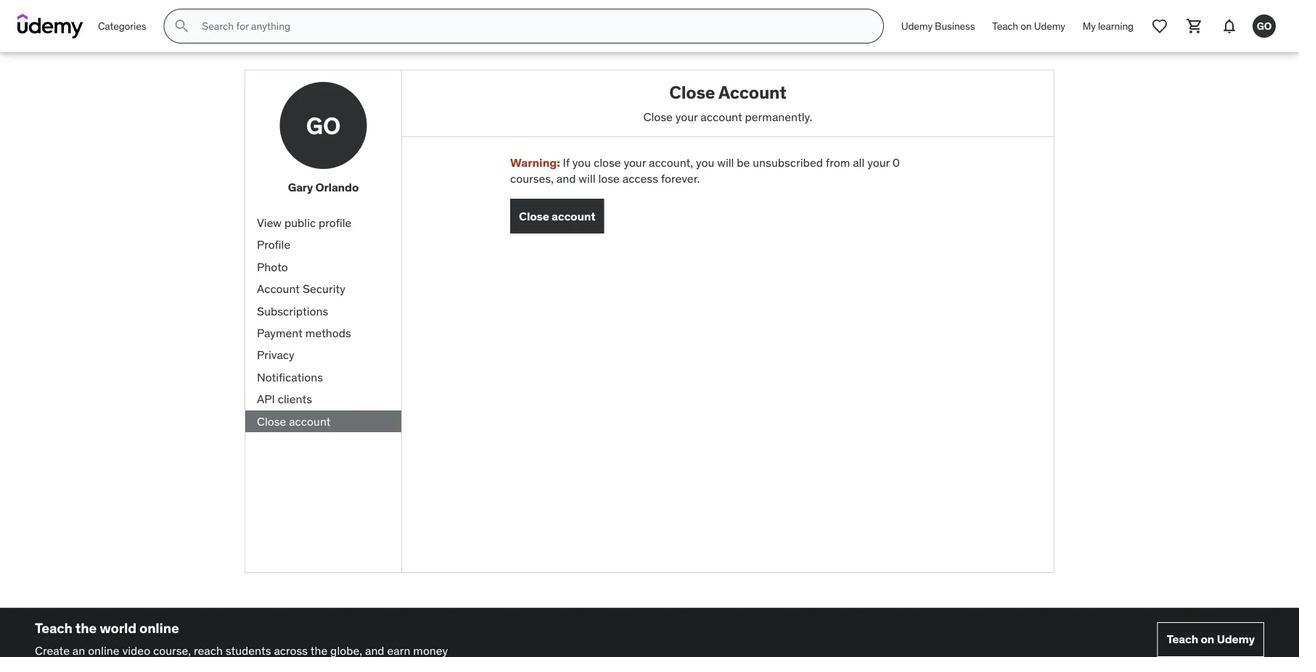 Task type: locate. For each thing, give the bounding box(es) containing it.
your left 0
[[868, 155, 890, 170]]

1 vertical spatial teach on udemy
[[1167, 633, 1255, 647]]

1 horizontal spatial go
[[1257, 19, 1272, 32]]

account down 'and'
[[552, 209, 596, 224]]

if you close your account, you will be unsubscribed from all your 0 courses, and will lose access forever.
[[510, 155, 900, 186]]

notifications link
[[245, 367, 402, 389]]

business
[[935, 19, 975, 32]]

go up gary orlando
[[306, 111, 341, 140]]

my
[[1083, 19, 1096, 32]]

0 horizontal spatial will
[[579, 171, 596, 186]]

account inside button
[[552, 209, 596, 224]]

my learning link
[[1074, 9, 1143, 44]]

account
[[701, 109, 743, 124], [552, 209, 596, 224], [289, 414, 331, 429]]

submit search image
[[173, 17, 190, 35]]

udemy image
[[17, 14, 83, 38]]

1 vertical spatial teach on udemy link
[[1158, 623, 1265, 658]]

gary
[[288, 180, 313, 195]]

public
[[285, 215, 316, 230]]

subscriptions
[[257, 304, 328, 319]]

teach the world online
[[35, 620, 179, 638]]

0 vertical spatial account
[[719, 81, 787, 103]]

1 horizontal spatial your
[[676, 109, 698, 124]]

0
[[893, 155, 900, 170]]

0 vertical spatial on
[[1021, 19, 1032, 32]]

account up be
[[701, 109, 743, 124]]

payment methods link
[[245, 323, 402, 345]]

api clients link
[[245, 389, 402, 411]]

your up access
[[624, 155, 646, 170]]

security
[[303, 282, 346, 297]]

go link
[[1247, 9, 1282, 44]]

close account
[[519, 209, 596, 224]]

udemy
[[902, 19, 933, 32], [1034, 19, 1066, 32], [1217, 633, 1255, 647]]

account
[[719, 81, 787, 103], [257, 282, 300, 297]]

world
[[100, 620, 136, 638]]

subscriptions link
[[245, 300, 402, 323]]

1 horizontal spatial teach on udemy link
[[1158, 623, 1265, 658]]

0 horizontal spatial teach on udemy
[[993, 19, 1066, 32]]

profile link
[[245, 234, 402, 256]]

account inside close account close your account permanently.
[[701, 109, 743, 124]]

shopping cart with 0 items image
[[1186, 17, 1204, 35]]

0 horizontal spatial account
[[257, 282, 300, 297]]

close
[[670, 81, 715, 103], [644, 109, 673, 124], [519, 209, 549, 224], [257, 414, 286, 429]]

0 vertical spatial account
[[701, 109, 743, 124]]

2 horizontal spatial account
[[701, 109, 743, 124]]

0 horizontal spatial account
[[289, 414, 331, 429]]

1 horizontal spatial will
[[717, 155, 734, 170]]

account down photo
[[257, 282, 300, 297]]

your
[[676, 109, 698, 124], [624, 155, 646, 170], [868, 155, 890, 170]]

0 vertical spatial teach on udemy
[[993, 19, 1066, 32]]

account up permanently. on the right of page
[[719, 81, 787, 103]]

udemy business link
[[893, 9, 984, 44]]

you
[[573, 155, 591, 170], [696, 155, 715, 170]]

view public profile profile photo account security subscriptions payment methods privacy notifications api clients close account
[[257, 215, 352, 429]]

gary orlando
[[288, 180, 359, 195]]

the
[[75, 620, 97, 638]]

1 vertical spatial account
[[552, 209, 596, 224]]

privacy
[[257, 348, 295, 363]]

1 horizontal spatial teach on udemy
[[1167, 633, 1255, 647]]

account down api clients link at the bottom left of the page
[[289, 414, 331, 429]]

2 vertical spatial account
[[289, 414, 331, 429]]

your inside close account close your account permanently.
[[676, 109, 698, 124]]

1 vertical spatial go
[[306, 111, 341, 140]]

teach on udemy
[[993, 19, 1066, 32], [1167, 633, 1255, 647]]

categories
[[98, 19, 146, 32]]

you up forever.
[[696, 155, 715, 170]]

on
[[1021, 19, 1032, 32], [1201, 633, 1215, 647]]

1 horizontal spatial you
[[696, 155, 715, 170]]

online
[[139, 620, 179, 638]]

go
[[1257, 19, 1272, 32], [306, 111, 341, 140]]

will left be
[[717, 155, 734, 170]]

1 vertical spatial on
[[1201, 633, 1215, 647]]

udemy business
[[902, 19, 975, 32]]

0 vertical spatial teach on udemy link
[[984, 9, 1074, 44]]

2 you from the left
[[696, 155, 715, 170]]

account inside view public profile profile photo account security subscriptions payment methods privacy notifications api clients close account
[[257, 282, 300, 297]]

teach on udemy link
[[984, 9, 1074, 44], [1158, 623, 1265, 658]]

0 horizontal spatial udemy
[[902, 19, 933, 32]]

will right 'and'
[[579, 171, 596, 186]]

courses,
[[510, 171, 554, 186]]

close
[[594, 155, 621, 170]]

1 horizontal spatial account
[[719, 81, 787, 103]]

categories button
[[89, 9, 155, 44]]

permanently.
[[745, 109, 813, 124]]

1 horizontal spatial account
[[552, 209, 596, 224]]

0 horizontal spatial your
[[624, 155, 646, 170]]

account inside view public profile profile photo account security subscriptions payment methods privacy notifications api clients close account
[[289, 414, 331, 429]]

go right notifications icon
[[1257, 19, 1272, 32]]

2 horizontal spatial your
[[868, 155, 890, 170]]

account security link
[[245, 278, 402, 300]]

0 vertical spatial will
[[717, 155, 734, 170]]

teach
[[993, 19, 1019, 32], [35, 620, 72, 638], [1167, 633, 1199, 647]]

1 vertical spatial will
[[579, 171, 596, 186]]

photo
[[257, 260, 288, 274]]

0 horizontal spatial you
[[573, 155, 591, 170]]

your for you
[[624, 155, 646, 170]]

your up account,
[[676, 109, 698, 124]]

1 vertical spatial account
[[257, 282, 300, 297]]

2 horizontal spatial teach
[[1167, 633, 1199, 647]]

will
[[717, 155, 734, 170], [579, 171, 596, 186]]

you right if
[[573, 155, 591, 170]]



Task type: vqa. For each thing, say whether or not it's contained in the screenshot.
methods
yes



Task type: describe. For each thing, give the bounding box(es) containing it.
notifications image
[[1221, 17, 1239, 35]]

1 you from the left
[[573, 155, 591, 170]]

1 horizontal spatial udemy
[[1034, 19, 1066, 32]]

0 horizontal spatial go
[[306, 111, 341, 140]]

account,
[[649, 155, 693, 170]]

0 horizontal spatial teach
[[35, 620, 72, 638]]

account inside close account close your account permanently.
[[719, 81, 787, 103]]

if
[[563, 155, 570, 170]]

learning
[[1098, 19, 1134, 32]]

clients
[[278, 392, 312, 407]]

api
[[257, 392, 275, 407]]

unsubscribed
[[753, 155, 823, 170]]

teach on udemy for teach on udemy link to the left
[[993, 19, 1066, 32]]

be
[[737, 155, 750, 170]]

0 horizontal spatial teach on udemy link
[[984, 9, 1074, 44]]

my learning
[[1083, 19, 1134, 32]]

view public profile link
[[245, 212, 402, 234]]

0 horizontal spatial on
[[1021, 19, 1032, 32]]

close account close your account permanently.
[[644, 81, 813, 124]]

1 horizontal spatial on
[[1201, 633, 1215, 647]]

close inside button
[[519, 209, 549, 224]]

2 horizontal spatial udemy
[[1217, 633, 1255, 647]]

profile
[[257, 237, 291, 252]]

all
[[853, 155, 865, 170]]

forever.
[[661, 171, 700, 186]]

close inside view public profile profile photo account security subscriptions payment methods privacy notifications api clients close account
[[257, 414, 286, 429]]

close account button
[[510, 199, 604, 234]]

photo link
[[245, 256, 402, 278]]

methods
[[306, 326, 351, 341]]

profile
[[319, 215, 352, 230]]

warning:
[[510, 155, 560, 170]]

1 horizontal spatial teach
[[993, 19, 1019, 32]]

from
[[826, 155, 850, 170]]

privacy link
[[245, 345, 402, 367]]

and
[[557, 171, 576, 186]]

0 vertical spatial go
[[1257, 19, 1272, 32]]

Search for anything text field
[[199, 14, 866, 38]]

payment
[[257, 326, 303, 341]]

your for account
[[676, 109, 698, 124]]

orlando
[[315, 180, 359, 195]]

lose
[[599, 171, 620, 186]]

teach on udemy for teach on udemy link to the right
[[1167, 633, 1255, 647]]

close account link
[[245, 411, 402, 433]]

wishlist image
[[1152, 17, 1169, 35]]

access
[[623, 171, 658, 186]]

notifications
[[257, 370, 323, 385]]

view
[[257, 215, 282, 230]]



